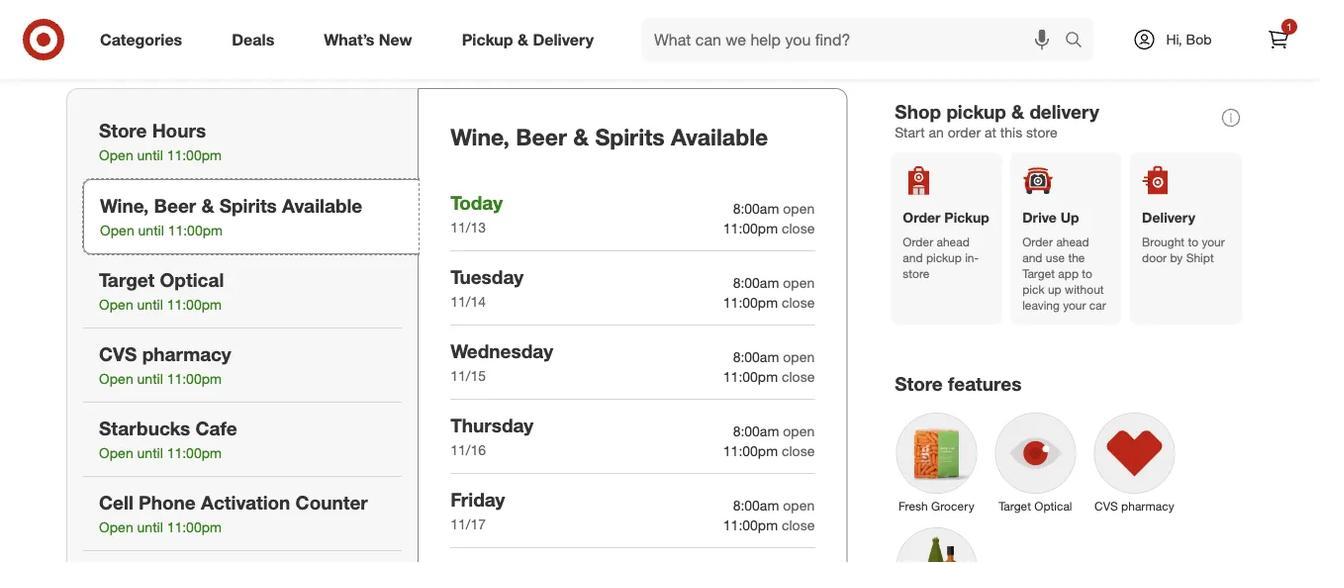 Task type: describe. For each thing, give the bounding box(es) containing it.
new
[[379, 30, 412, 49]]

friday 11/17
[[451, 488, 505, 533]]

today
[[451, 191, 503, 214]]

open for tuesday
[[783, 274, 815, 291]]

target optical
[[999, 499, 1073, 514]]

store inside order pickup order ahead and pickup in- store
[[903, 266, 930, 281]]

at
[[985, 124, 997, 141]]

target for target optical open until 11:00pm
[[99, 268, 155, 291]]

open for thursday
[[783, 423, 815, 440]]

11:00pm inside cvs pharmacy open until 11:00pm
[[167, 370, 222, 388]]

8:00am open 11:00pm close for thursday
[[723, 423, 815, 460]]

close for friday
[[782, 517, 815, 534]]

fresh grocery link
[[887, 404, 986, 519]]

8:00am for friday
[[733, 497, 779, 514]]

hi, bob
[[1167, 31, 1212, 48]]

starbucks cafe open until 11:00pm
[[99, 417, 237, 462]]

11/14
[[451, 293, 486, 310]]

order
[[948, 124, 981, 141]]

an
[[929, 124, 944, 141]]

cell
[[99, 491, 133, 514]]

your inside delivery brought to your door by shipt
[[1202, 234, 1225, 249]]

11/16
[[451, 442, 486, 459]]

8:00am open 11:00pm close for tuesday
[[723, 274, 815, 311]]

by
[[1171, 250, 1183, 265]]

what's new
[[324, 30, 412, 49]]

order for drive up
[[1023, 234, 1053, 249]]

pickup inside the shop pickup & delivery start an order at this store
[[947, 100, 1007, 123]]

use
[[1046, 250, 1065, 265]]

deals
[[232, 30, 274, 49]]

& for wine, beer & spirits available
[[573, 123, 589, 151]]

open inside cell phone activation counter open until 11:00pm
[[99, 519, 133, 536]]

delivery inside delivery brought to your door by shipt
[[1142, 209, 1196, 226]]

counter
[[296, 491, 368, 514]]

open for friday
[[783, 497, 815, 514]]

close for tuesday
[[782, 294, 815, 311]]

close for wednesday
[[782, 368, 815, 385]]

drive up order ahead and use the target app to pick up without leaving your car
[[1023, 209, 1106, 312]]

what's new link
[[307, 18, 437, 61]]

activation
[[201, 491, 290, 514]]

leaving
[[1023, 298, 1060, 312]]

store for store hours open until 11:00pm
[[99, 119, 147, 142]]

pick
[[1023, 282, 1045, 297]]

this
[[1001, 124, 1023, 141]]

cvs for cvs pharmacy
[[1095, 499, 1118, 514]]

optical for target optical open until 11:00pm
[[160, 268, 224, 291]]

until inside wine, beer & spirits available open until 11:00pm
[[138, 222, 164, 239]]

your inside drive up order ahead and use the target app to pick up without leaving your car
[[1063, 298, 1086, 312]]

open inside wine, beer & spirits available open until 11:00pm
[[100, 222, 134, 239]]

optical for target optical
[[1035, 499, 1073, 514]]

What can we help you find? suggestions appear below search field
[[642, 18, 1070, 61]]

shop pickup & delivery start an order at this store
[[895, 100, 1100, 141]]

features
[[948, 372, 1022, 395]]

app
[[1059, 266, 1079, 281]]

cvs pharmacy open until 11:00pm
[[99, 343, 231, 388]]

11:00pm inside cell phone activation counter open until 11:00pm
[[167, 519, 222, 536]]

order pickup order ahead and pickup in- store
[[903, 209, 990, 281]]

beer for wine, beer & spirits available open until 11:00pm
[[154, 194, 196, 217]]

shop
[[895, 100, 942, 123]]

beer for wine, beer & spirits available
[[516, 123, 567, 151]]

phone
[[139, 491, 196, 514]]

target optical link
[[986, 404, 1085, 519]]

8:00am for today
[[733, 200, 779, 217]]

1 link
[[1257, 18, 1301, 61]]

cvs for cvs pharmacy open until 11:00pm
[[99, 343, 137, 365]]

11:00pm inside starbucks cafe open until 11:00pm
[[167, 445, 222, 462]]

until for target
[[137, 296, 163, 313]]

tuesday
[[451, 265, 524, 288]]

the
[[1068, 250, 1085, 265]]

wine, beer & spirits available open until 11:00pm
[[100, 194, 362, 239]]

wine, for wine, beer & spirits available open until 11:00pm
[[100, 194, 149, 217]]

tuesday 11/14
[[451, 265, 524, 310]]

categories link
[[83, 18, 207, 61]]

delivery
[[1030, 100, 1100, 123]]

& for shop pickup & delivery start an order at this store
[[1012, 100, 1025, 123]]

deals link
[[215, 18, 299, 61]]

cvs pharmacy
[[1095, 499, 1175, 514]]

store capabilities with hours, vertical tabs tab list
[[66, 88, 419, 563]]

categories
[[100, 30, 182, 49]]

start
[[895, 124, 925, 141]]

spirits for wine, beer & spirits available open until 11:00pm
[[220, 194, 277, 217]]

store for store features
[[895, 372, 943, 395]]

wine, for wine, beer & spirits available
[[451, 123, 510, 151]]

fresh
[[899, 499, 928, 514]]

up
[[1061, 209, 1080, 226]]

store hours open until 11:00pm
[[99, 119, 222, 164]]



Task type: locate. For each thing, give the bounding box(es) containing it.
available inside wine, beer & spirits available open until 11:00pm
[[282, 194, 362, 217]]

grocery
[[932, 499, 975, 514]]

11:00pm inside store hours open until 11:00pm
[[167, 147, 222, 164]]

5 close from the top
[[782, 517, 815, 534]]

1 horizontal spatial spirits
[[595, 123, 665, 151]]

and inside order pickup order ahead and pickup in- store
[[903, 250, 923, 265]]

ahead for pickup
[[937, 234, 970, 249]]

8:00am open 11:00pm close for wednesday
[[723, 348, 815, 385]]

drive
[[1023, 209, 1057, 226]]

2 8:00am open 11:00pm close from the top
[[723, 274, 815, 311]]

1 ahead from the left
[[937, 234, 970, 249]]

thursday 11/16
[[451, 414, 534, 459]]

1 horizontal spatial pharmacy
[[1122, 499, 1175, 514]]

4 open from the top
[[783, 423, 815, 440]]

11:00pm inside wine, beer & spirits available open until 11:00pm
[[168, 222, 223, 239]]

optical down wine, beer & spirits available open until 11:00pm
[[160, 268, 224, 291]]

door
[[1142, 250, 1167, 265]]

ahead up the
[[1057, 234, 1090, 249]]

1 horizontal spatial wine,
[[451, 123, 510, 151]]

optical
[[160, 268, 224, 291], [1035, 499, 1073, 514]]

pharmacy
[[142, 343, 231, 365], [1122, 499, 1175, 514]]

pharmacy for cvs pharmacy open until 11:00pm
[[142, 343, 231, 365]]

pickup & delivery link
[[445, 18, 619, 61]]

and for drive
[[1023, 250, 1043, 265]]

1 8:00am from the top
[[733, 200, 779, 217]]

8:00am
[[733, 200, 779, 217], [733, 274, 779, 291], [733, 348, 779, 366], [733, 423, 779, 440], [733, 497, 779, 514]]

until inside target optical open until 11:00pm
[[137, 296, 163, 313]]

open for cvs pharmacy
[[99, 370, 133, 388]]

8:00am open 11:00pm close
[[723, 200, 815, 237], [723, 274, 815, 311], [723, 348, 815, 385], [723, 423, 815, 460], [723, 497, 815, 534]]

available
[[671, 123, 768, 151], [282, 194, 362, 217]]

open for store hours
[[99, 147, 133, 164]]

0 horizontal spatial your
[[1063, 298, 1086, 312]]

5 open from the top
[[783, 497, 815, 514]]

wine, down store hours open until 11:00pm
[[100, 194, 149, 217]]

0 horizontal spatial delivery
[[533, 30, 594, 49]]

spirits inside wine, beer & spirits available open until 11:00pm
[[220, 194, 277, 217]]

pickup up order
[[947, 100, 1007, 123]]

0 vertical spatial optical
[[160, 268, 224, 291]]

and left the in-
[[903, 250, 923, 265]]

open for today
[[783, 200, 815, 217]]

delivery
[[533, 30, 594, 49], [1142, 209, 1196, 226]]

target inside target optical link
[[999, 499, 1031, 514]]

beer down pickup & delivery link
[[516, 123, 567, 151]]

pickup inside order pickup order ahead and pickup in- store
[[945, 209, 990, 226]]

wine, beer & spirits available
[[451, 123, 768, 151]]

0 vertical spatial pickup
[[947, 100, 1007, 123]]

0 horizontal spatial available
[[282, 194, 362, 217]]

11/13
[[451, 219, 486, 236]]

8:00am open 11:00pm close for friday
[[723, 497, 815, 534]]

1 open from the top
[[783, 200, 815, 217]]

store
[[99, 119, 147, 142], [895, 372, 943, 395]]

1 vertical spatial store
[[903, 266, 930, 281]]

friday
[[451, 488, 505, 511]]

1 and from the left
[[903, 250, 923, 265]]

ahead inside drive up order ahead and use the target app to pick up without leaving your car
[[1057, 234, 1090, 249]]

and for order
[[903, 250, 923, 265]]

0 vertical spatial delivery
[[533, 30, 594, 49]]

hi,
[[1167, 31, 1183, 48]]

1 horizontal spatial ahead
[[1057, 234, 1090, 249]]

3 8:00am open 11:00pm close from the top
[[723, 348, 815, 385]]

without
[[1065, 282, 1104, 297]]

starbucks
[[99, 417, 190, 440]]

store inside store hours open until 11:00pm
[[99, 119, 147, 142]]

8:00am for thursday
[[733, 423, 779, 440]]

delivery brought to your door by shipt
[[1142, 209, 1225, 265]]

1 horizontal spatial store
[[1027, 124, 1058, 141]]

until for store
[[137, 147, 163, 164]]

1 horizontal spatial and
[[1023, 250, 1043, 265]]

order inside drive up order ahead and use the target app to pick up without leaving your car
[[1023, 234, 1053, 249]]

to inside drive up order ahead and use the target app to pick up without leaving your car
[[1082, 266, 1093, 281]]

& inside wine, beer & spirits available open until 11:00pm
[[201, 194, 214, 217]]

until down phone
[[137, 519, 163, 536]]

1 vertical spatial pickup
[[926, 250, 962, 265]]

8:00am open 11:00pm close for today
[[723, 200, 815, 237]]

4 8:00am from the top
[[733, 423, 779, 440]]

1 horizontal spatial beer
[[516, 123, 567, 151]]

ahead inside order pickup order ahead and pickup in- store
[[937, 234, 970, 249]]

1 vertical spatial spirits
[[220, 194, 277, 217]]

3 close from the top
[[782, 368, 815, 385]]

0 vertical spatial spirits
[[595, 123, 665, 151]]

to inside delivery brought to your door by shipt
[[1188, 234, 1199, 249]]

today 11/13
[[451, 191, 503, 236]]

pickup up the in-
[[945, 209, 990, 226]]

bob
[[1187, 31, 1212, 48]]

until down starbucks on the bottom left
[[137, 445, 163, 462]]

open inside cvs pharmacy open until 11:00pm
[[99, 370, 133, 388]]

1 horizontal spatial to
[[1188, 234, 1199, 249]]

until inside cell phone activation counter open until 11:00pm
[[137, 519, 163, 536]]

cvs right target optical on the bottom
[[1095, 499, 1118, 514]]

1 vertical spatial delivery
[[1142, 209, 1196, 226]]

target right grocery
[[999, 499, 1031, 514]]

open inside store hours open until 11:00pm
[[99, 147, 133, 164]]

close for thursday
[[782, 442, 815, 460]]

your up shipt
[[1202, 234, 1225, 249]]

0 horizontal spatial optical
[[160, 268, 224, 291]]

& for wine, beer & spirits available open until 11:00pm
[[201, 194, 214, 217]]

2 and from the left
[[1023, 250, 1043, 265]]

1
[[1287, 20, 1293, 33]]

up
[[1048, 282, 1062, 297]]

in-
[[965, 250, 979, 265]]

wednesday 11/15
[[451, 339, 553, 385]]

target optical open until 11:00pm
[[99, 268, 224, 313]]

ahead for up
[[1057, 234, 1090, 249]]

order
[[903, 209, 941, 226], [903, 234, 934, 249], [1023, 234, 1053, 249]]

11/15
[[451, 367, 486, 385]]

0 horizontal spatial and
[[903, 250, 923, 265]]

fresh grocery
[[899, 499, 975, 514]]

until up starbucks on the bottom left
[[137, 370, 163, 388]]

open
[[783, 200, 815, 217], [783, 274, 815, 291], [783, 348, 815, 366], [783, 423, 815, 440], [783, 497, 815, 514]]

1 horizontal spatial pickup
[[945, 209, 990, 226]]

1 close from the top
[[782, 220, 815, 237]]

1 vertical spatial beer
[[154, 194, 196, 217]]

available for wine, beer & spirits available
[[671, 123, 768, 151]]

until inside store hours open until 11:00pm
[[137, 147, 163, 164]]

open inside starbucks cafe open until 11:00pm
[[99, 445, 133, 462]]

0 horizontal spatial store
[[99, 119, 147, 142]]

optical inside target optical open until 11:00pm
[[160, 268, 224, 291]]

0 horizontal spatial spirits
[[220, 194, 277, 217]]

1 vertical spatial pharmacy
[[1122, 499, 1175, 514]]

5 8:00am open 11:00pm close from the top
[[723, 497, 815, 534]]

beer down store hours open until 11:00pm
[[154, 194, 196, 217]]

to up shipt
[[1188, 234, 1199, 249]]

car
[[1090, 298, 1106, 312]]

close
[[782, 220, 815, 237], [782, 294, 815, 311], [782, 368, 815, 385], [782, 442, 815, 460], [782, 517, 815, 534]]

& inside the shop pickup & delivery start an order at this store
[[1012, 100, 1025, 123]]

target inside target optical open until 11:00pm
[[99, 268, 155, 291]]

1 horizontal spatial delivery
[[1142, 209, 1196, 226]]

store left features
[[895, 372, 943, 395]]

until inside starbucks cafe open until 11:00pm
[[137, 445, 163, 462]]

0 horizontal spatial wine,
[[100, 194, 149, 217]]

open inside target optical open until 11:00pm
[[99, 296, 133, 313]]

0 vertical spatial wine,
[[451, 123, 510, 151]]

11:00pm
[[167, 147, 222, 164], [723, 220, 778, 237], [168, 222, 223, 239], [723, 294, 778, 311], [167, 296, 222, 313], [723, 368, 778, 385], [167, 370, 222, 388], [723, 442, 778, 460], [167, 445, 222, 462], [723, 517, 778, 534], [167, 519, 222, 536]]

0 horizontal spatial ahead
[[937, 234, 970, 249]]

&
[[518, 30, 529, 49], [1012, 100, 1025, 123], [573, 123, 589, 151], [201, 194, 214, 217]]

to
[[1188, 234, 1199, 249], [1082, 266, 1093, 281]]

1 vertical spatial pickup
[[945, 209, 990, 226]]

0 horizontal spatial to
[[1082, 266, 1093, 281]]

store left hours on the left top
[[99, 119, 147, 142]]

and inside drive up order ahead and use the target app to pick up without leaving your car
[[1023, 250, 1043, 265]]

cvs
[[99, 343, 137, 365], [1095, 499, 1118, 514]]

order for order pickup
[[903, 234, 934, 249]]

hours
[[152, 119, 206, 142]]

4 close from the top
[[782, 442, 815, 460]]

until up cvs pharmacy open until 11:00pm
[[137, 296, 163, 313]]

shipt
[[1187, 250, 1214, 265]]

1 horizontal spatial optical
[[1035, 499, 1073, 514]]

0 vertical spatial to
[[1188, 234, 1199, 249]]

close for today
[[782, 220, 815, 237]]

beer
[[516, 123, 567, 151], [154, 194, 196, 217]]

1 horizontal spatial cvs
[[1095, 499, 1118, 514]]

cell phone activation counter open until 11:00pm
[[99, 491, 368, 536]]

spirits
[[595, 123, 665, 151], [220, 194, 277, 217]]

until for cvs
[[137, 370, 163, 388]]

1 horizontal spatial your
[[1202, 234, 1225, 249]]

0 horizontal spatial pickup
[[462, 30, 513, 49]]

0 horizontal spatial store
[[903, 266, 930, 281]]

wednesday
[[451, 339, 553, 362]]

cvs down target optical open until 11:00pm
[[99, 343, 137, 365]]

2 8:00am from the top
[[733, 274, 779, 291]]

1 vertical spatial available
[[282, 194, 362, 217]]

until up target optical open until 11:00pm
[[138, 222, 164, 239]]

1 vertical spatial wine,
[[100, 194, 149, 217]]

your down without
[[1063, 298, 1086, 312]]

cafe
[[196, 417, 237, 440]]

pickup
[[947, 100, 1007, 123], [926, 250, 962, 265]]

optical left cvs pharmacy
[[1035, 499, 1073, 514]]

search
[[1056, 32, 1104, 51]]

what's
[[324, 30, 375, 49]]

brought
[[1142, 234, 1185, 249]]

1 vertical spatial your
[[1063, 298, 1086, 312]]

4 8:00am open 11:00pm close from the top
[[723, 423, 815, 460]]

pickup left the in-
[[926, 250, 962, 265]]

1 vertical spatial to
[[1082, 266, 1093, 281]]

11/17
[[451, 516, 486, 533]]

11:00pm inside target optical open until 11:00pm
[[167, 296, 222, 313]]

3 open from the top
[[783, 348, 815, 366]]

0 vertical spatial available
[[671, 123, 768, 151]]

8:00am for tuesday
[[733, 274, 779, 291]]

0 vertical spatial pickup
[[462, 30, 513, 49]]

ahead
[[937, 234, 970, 249], [1057, 234, 1090, 249]]

store
[[1027, 124, 1058, 141], [903, 266, 930, 281]]

wine, up today
[[451, 123, 510, 151]]

store features
[[895, 372, 1022, 395]]

open
[[99, 147, 133, 164], [100, 222, 134, 239], [99, 296, 133, 313], [99, 370, 133, 388], [99, 445, 133, 462], [99, 519, 133, 536]]

2 ahead from the left
[[1057, 234, 1090, 249]]

pharmacy for cvs pharmacy
[[1122, 499, 1175, 514]]

search button
[[1056, 18, 1104, 65]]

0 vertical spatial store
[[1027, 124, 1058, 141]]

0 vertical spatial cvs
[[99, 343, 137, 365]]

0 horizontal spatial cvs
[[99, 343, 137, 365]]

2 open from the top
[[783, 274, 815, 291]]

until down hours on the left top
[[137, 147, 163, 164]]

0 vertical spatial pharmacy
[[142, 343, 231, 365]]

thursday
[[451, 414, 534, 436]]

1 horizontal spatial store
[[895, 372, 943, 395]]

spirits for wine, beer & spirits available
[[595, 123, 665, 151]]

pickup inside order pickup order ahead and pickup in- store
[[926, 250, 962, 265]]

open for target optical
[[99, 296, 133, 313]]

target up cvs pharmacy open until 11:00pm
[[99, 268, 155, 291]]

beer inside wine, beer & spirits available open until 11:00pm
[[154, 194, 196, 217]]

store inside the shop pickup & delivery start an order at this store
[[1027, 124, 1058, 141]]

until inside cvs pharmacy open until 11:00pm
[[137, 370, 163, 388]]

2 close from the top
[[782, 294, 815, 311]]

pharmacy inside cvs pharmacy open until 11:00pm
[[142, 343, 231, 365]]

to up without
[[1082, 266, 1093, 281]]

wine, inside wine, beer & spirits available open until 11:00pm
[[100, 194, 149, 217]]

1 8:00am open 11:00pm close from the top
[[723, 200, 815, 237]]

pickup
[[462, 30, 513, 49], [945, 209, 990, 226]]

target for target optical
[[999, 499, 1031, 514]]

pickup right new
[[462, 30, 513, 49]]

pickup & delivery
[[462, 30, 594, 49]]

cvs pharmacy link
[[1085, 404, 1184, 519]]

open for wednesday
[[783, 348, 815, 366]]

until
[[137, 147, 163, 164], [138, 222, 164, 239], [137, 296, 163, 313], [137, 370, 163, 388], [137, 445, 163, 462], [137, 519, 163, 536]]

target inside drive up order ahead and use the target app to pick up without leaving your car
[[1023, 266, 1055, 281]]

0 horizontal spatial pharmacy
[[142, 343, 231, 365]]

0 vertical spatial your
[[1202, 234, 1225, 249]]

0 vertical spatial beer
[[516, 123, 567, 151]]

1 horizontal spatial available
[[671, 123, 768, 151]]

wine,
[[451, 123, 510, 151], [100, 194, 149, 217]]

available for wine, beer & spirits available open until 11:00pm
[[282, 194, 362, 217]]

and
[[903, 250, 923, 265], [1023, 250, 1043, 265]]

ahead up the in-
[[937, 234, 970, 249]]

5 8:00am from the top
[[733, 497, 779, 514]]

1 vertical spatial store
[[895, 372, 943, 395]]

until for starbucks
[[137, 445, 163, 462]]

and left use
[[1023, 250, 1043, 265]]

cvs inside cvs pharmacy open until 11:00pm
[[99, 343, 137, 365]]

target
[[1023, 266, 1055, 281], [99, 268, 155, 291], [999, 499, 1031, 514]]

1 vertical spatial cvs
[[1095, 499, 1118, 514]]

0 horizontal spatial beer
[[154, 194, 196, 217]]

target up pick
[[1023, 266, 1055, 281]]

0 vertical spatial store
[[99, 119, 147, 142]]

open for starbucks cafe
[[99, 445, 133, 462]]

3 8:00am from the top
[[733, 348, 779, 366]]

1 vertical spatial optical
[[1035, 499, 1073, 514]]

8:00am for wednesday
[[733, 348, 779, 366]]



Task type: vqa. For each thing, say whether or not it's contained in the screenshot.
Fresh Grocery
yes



